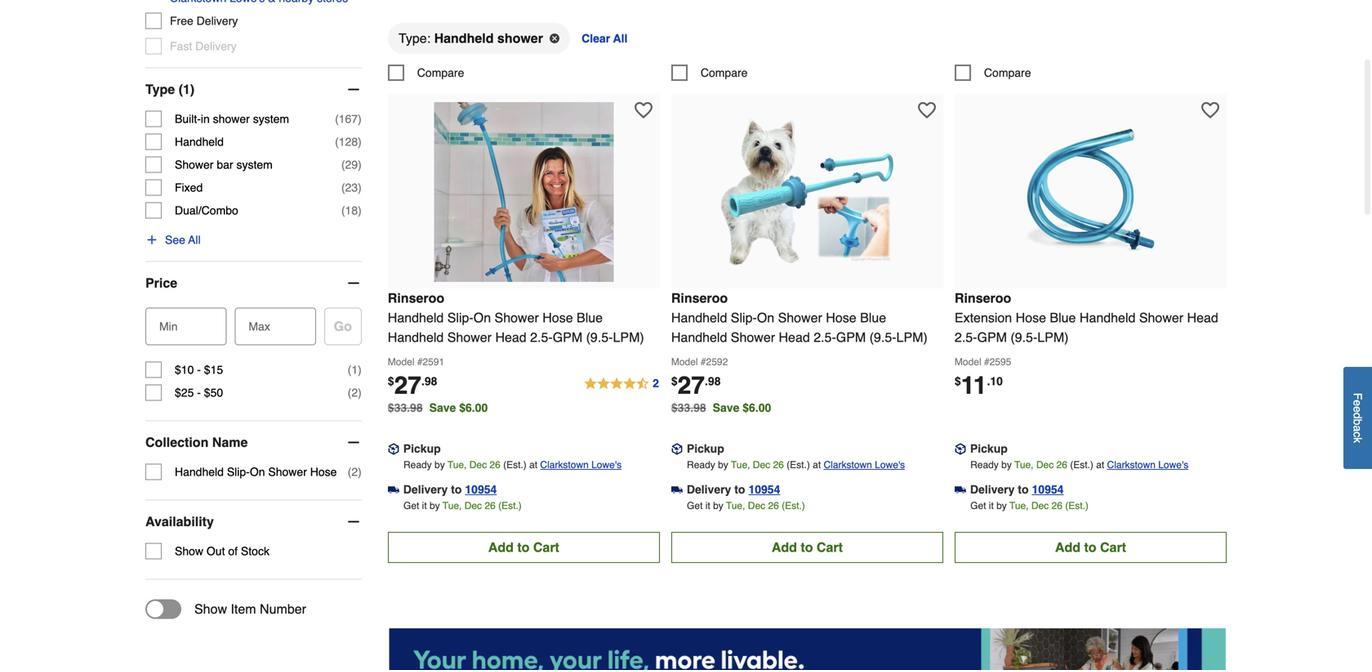 Task type: vqa. For each thing, say whether or not it's contained in the screenshot.
first the Response from the top of the page
no



Task type: locate. For each thing, give the bounding box(es) containing it.
.98 down 2591
[[422, 375, 438, 388]]

( 2 ) down "( 1 )"
[[348, 386, 362, 399]]

$15
[[204, 363, 223, 376]]

1 horizontal spatial pickup
[[687, 442, 725, 455]]

$ 27 .98 down model # 2591
[[388, 372, 438, 400]]

2 add from the left
[[772, 540, 797, 555]]

it for truck filled image
[[422, 500, 427, 512]]

0 vertical spatial ( 2 )
[[348, 386, 362, 399]]

$33.98 down 'model # 2592'
[[672, 401, 707, 414]]

2 horizontal spatial delivery to 10954
[[971, 483, 1064, 496]]

model # 2591
[[388, 356, 445, 368]]

0 horizontal spatial add to cart button
[[388, 532, 660, 563]]

2 horizontal spatial add
[[1056, 540, 1081, 555]]

) for fixed
[[358, 181, 362, 194]]

hose
[[543, 310, 573, 325], [826, 310, 857, 325], [1016, 310, 1047, 325], [310, 465, 337, 479]]

clarkstown lowe's button for 2nd pickup icon from the right's truck filled icon's 10954 button
[[824, 457, 906, 473]]

1 minus image from the top
[[345, 81, 362, 98]]

18
[[345, 204, 358, 217]]

head
[[1188, 310, 1219, 325], [496, 330, 527, 345], [779, 330, 810, 345]]

2 horizontal spatial lowe's
[[1159, 459, 1189, 471]]

clarkstown lowe's button
[[540, 457, 622, 473], [824, 457, 906, 473], [1108, 457, 1189, 473]]

lpm) for 2591
[[613, 330, 645, 345]]

1 ) from the top
[[358, 112, 362, 126]]

2 rinseroo handheld slip-on shower hose blue handheld shower head 2.5-gpm (9.5-lpm) from the left
[[672, 291, 928, 345]]

tue,
[[448, 459, 467, 471], [731, 459, 751, 471], [1015, 459, 1034, 471], [443, 500, 462, 512], [726, 500, 746, 512], [1010, 500, 1029, 512]]

1 horizontal spatial gpm
[[837, 330, 866, 345]]

$6.00 for 2nd was price $33.98 element
[[743, 401, 772, 414]]

1 # from the left
[[417, 356, 423, 368]]

- for $25
[[197, 386, 201, 399]]

1 horizontal spatial on
[[474, 310, 491, 325]]

) for handheld
[[358, 135, 362, 148]]

2 27 from the left
[[678, 372, 705, 400]]

1 rinseroo handheld slip-on shower hose blue handheld shower head 2.5-gpm (9.5-lpm) from the left
[[388, 291, 645, 345]]

1 horizontal spatial 2.5-
[[814, 330, 837, 345]]

1 compare from the left
[[417, 66, 464, 79]]

1 $ from the left
[[388, 375, 394, 388]]

1 gpm from the left
[[553, 330, 583, 345]]

- right $10
[[197, 363, 201, 376]]

on
[[474, 310, 491, 325], [757, 310, 775, 325], [250, 465, 265, 479]]

0 horizontal spatial 27
[[394, 372, 422, 400]]

save
[[430, 401, 456, 414], [713, 401, 740, 414]]

head for model # 2592
[[779, 330, 810, 345]]

3 get from the left
[[971, 500, 987, 512]]

( up the "( 128 )"
[[335, 112, 339, 126]]

3 ready by tue, dec 26 (est.) at clarkstown lowe's from the left
[[971, 459, 1189, 471]]

2 heart outline image from the left
[[918, 101, 936, 119]]

0 vertical spatial -
[[197, 363, 201, 376]]

1 at from the left
[[530, 459, 538, 471]]

1 horizontal spatial lowe's
[[875, 459, 906, 471]]

1 horizontal spatial save
[[713, 401, 740, 414]]

rinseroo inside the 'rinseroo extension hose blue handheld shower head 2.5-gpm (9.5-lpm)'
[[955, 291, 1012, 306]]

( for handheld slip-on shower hose
[[348, 465, 352, 479]]

- for $10
[[197, 363, 201, 376]]

3 (9.5- from the left
[[1011, 330, 1038, 345]]

1 cart from the left
[[533, 540, 560, 555]]

lowe's
[[592, 459, 622, 471], [875, 459, 906, 471], [1159, 459, 1189, 471]]

27 for 1st actual price $27.98 element
[[394, 372, 422, 400]]

rinseroo
[[388, 291, 445, 306], [672, 291, 728, 306], [955, 291, 1012, 306]]

( up minus icon
[[348, 465, 352, 479]]

1 horizontal spatial truck filled image
[[955, 484, 967, 496]]

1 pickup from the left
[[404, 442, 441, 455]]

extension
[[955, 310, 1013, 325]]

0 horizontal spatial lpm)
[[613, 330, 645, 345]]

all for see all
[[188, 233, 201, 246]]

1 horizontal spatial rinseroo handheld slip-on shower hose blue handheld shower head 2.5-gpm (9.5-lpm)
[[672, 291, 928, 345]]

1 horizontal spatial clarkstown
[[824, 459, 873, 471]]

plus image
[[145, 233, 159, 246]]

rinseroo up extension
[[955, 291, 1012, 306]]

2 $ from the left
[[672, 375, 678, 388]]

clear
[[582, 32, 611, 45]]

get
[[404, 500, 419, 512], [687, 500, 703, 512], [971, 500, 987, 512]]

1 $33.98 from the left
[[388, 401, 423, 414]]

2 horizontal spatial rinseroo
[[955, 291, 1012, 306]]

3 delivery to 10954 from the left
[[971, 483, 1064, 496]]

rinseroo handheld slip-on shower hose blue handheld shower head 2.5-gpm (9.5-lpm) image
[[434, 102, 614, 282], [718, 102, 898, 282]]

5 ) from the top
[[358, 204, 362, 217]]

1 add from the left
[[488, 540, 514, 555]]

0 horizontal spatial 10954 button
[[465, 481, 497, 498]]

3 minus image from the top
[[345, 434, 362, 451]]

2 actual price $27.98 element from the left
[[672, 372, 721, 400]]

system right bar on the top of page
[[237, 158, 273, 171]]

compare inside 5014395555 element
[[985, 66, 1032, 79]]

1 blue from the left
[[577, 310, 603, 325]]

( up 18
[[341, 181, 345, 194]]

rinseroo up 'model # 2592'
[[672, 291, 728, 306]]

get it by tue, dec 26 (est.)
[[404, 500, 522, 512], [687, 500, 806, 512], [971, 500, 1089, 512]]

c
[[1352, 432, 1365, 437]]

27 down 'model # 2592'
[[678, 372, 705, 400]]

2 horizontal spatial head
[[1188, 310, 1219, 325]]

show for show item number
[[194, 601, 227, 617]]

2 add to cart button from the left
[[672, 532, 944, 563]]

128
[[339, 135, 358, 148]]

2 blue from the left
[[861, 310, 887, 325]]

0 horizontal spatial 2.5-
[[530, 330, 553, 345]]

1 horizontal spatial pickup image
[[672, 443, 683, 455]]

2 horizontal spatial pickup image
[[955, 443, 967, 455]]

27
[[394, 372, 422, 400], [678, 372, 705, 400]]

2 $33.98 save $6.00 from the left
[[672, 401, 772, 414]]

3 heart outline image from the left
[[1202, 101, 1220, 119]]

) up "29"
[[358, 135, 362, 148]]

3 at from the left
[[1097, 459, 1105, 471]]

actual price $27.98 element
[[388, 372, 438, 400], [672, 372, 721, 400]]

1 10954 from the left
[[465, 483, 497, 496]]

2 model from the left
[[672, 356, 698, 368]]

2 gpm from the left
[[837, 330, 866, 345]]

0 horizontal spatial model
[[388, 356, 415, 368]]

shower for in
[[213, 112, 250, 126]]

0 horizontal spatial add to cart
[[488, 540, 560, 555]]

1 horizontal spatial add
[[772, 540, 797, 555]]

) for handheld slip-on shower hose
[[358, 465, 362, 479]]

show inside "element"
[[194, 601, 227, 617]]

0 vertical spatial show
[[175, 545, 203, 558]]

number
[[260, 601, 306, 617]]

save down 2591
[[430, 401, 456, 414]]

it
[[422, 500, 427, 512], [706, 500, 711, 512], [989, 500, 994, 512]]

3 gpm from the left
[[978, 330, 1008, 345]]

(9.5- inside the 'rinseroo extension hose blue handheld shower head 2.5-gpm (9.5-lpm)'
[[1011, 330, 1038, 345]]

minus image inside collection name button
[[345, 434, 362, 451]]

3 cart from the left
[[1101, 540, 1127, 555]]

was price $33.98 element down model # 2591
[[388, 397, 430, 414]]

0 horizontal spatial truck filled image
[[672, 484, 683, 496]]

2 .98 from the left
[[705, 375, 721, 388]]

minus image
[[345, 81, 362, 98], [345, 275, 362, 291], [345, 434, 362, 451]]

e up d
[[1352, 400, 1365, 406]]

1 vertical spatial show
[[194, 601, 227, 617]]

2 horizontal spatial 2.5-
[[955, 330, 978, 345]]

1 horizontal spatial $6.00
[[743, 401, 772, 414]]

1 horizontal spatial shower
[[498, 31, 543, 46]]

) down go button
[[358, 363, 362, 376]]

1 vertical spatial all
[[188, 233, 201, 246]]

$25
[[175, 386, 194, 399]]

0 horizontal spatial $
[[388, 375, 394, 388]]

2 pickup image from the left
[[672, 443, 683, 455]]

1 horizontal spatial lpm)
[[897, 330, 928, 345]]

0 horizontal spatial $33.98 save $6.00
[[388, 401, 488, 414]]

2 was price $33.98 element from the left
[[672, 397, 713, 414]]

( 2 ) for handheld slip-on shower hose
[[348, 465, 362, 479]]

26
[[490, 459, 501, 471], [773, 459, 784, 471], [1057, 459, 1068, 471], [485, 500, 496, 512], [768, 500, 779, 512], [1052, 500, 1063, 512]]

) for dual/combo
[[358, 204, 362, 217]]

2 horizontal spatial ready by tue, dec 26 (est.) at clarkstown lowe's
[[971, 459, 1189, 471]]

1 horizontal spatial all
[[614, 32, 628, 45]]

2 horizontal spatial get
[[971, 500, 987, 512]]

rinseroo handheld slip-on shower hose blue handheld shower head 2.5-gpm (9.5-lpm)
[[388, 291, 645, 345], [672, 291, 928, 345]]

2 truck filled image from the left
[[955, 484, 967, 496]]

of
[[228, 545, 238, 558]]

item
[[231, 601, 256, 617]]

0 horizontal spatial (9.5-
[[586, 330, 613, 345]]

1 truck filled image from the left
[[672, 484, 683, 496]]

) down "( 1 )"
[[358, 386, 362, 399]]

1 horizontal spatial $ 27 .98
[[672, 372, 721, 400]]

1 horizontal spatial it
[[706, 500, 711, 512]]

compare inside 5014395551 element
[[417, 66, 464, 79]]

delivery for 3rd pickup icon from right
[[404, 483, 448, 496]]

2 horizontal spatial 10954
[[1032, 483, 1064, 496]]

0 horizontal spatial clarkstown lowe's button
[[540, 457, 622, 473]]

$ down model # 2591
[[388, 375, 394, 388]]

2 10954 from the left
[[749, 483, 781, 496]]

at for 3rd pickup icon from right
[[530, 459, 538, 471]]

shower inside list box
[[498, 31, 543, 46]]

1 vertical spatial minus image
[[345, 275, 362, 291]]

truck filled image for 2nd pickup icon from the right
[[672, 484, 683, 496]]

2 ) from the top
[[358, 135, 362, 148]]

d
[[1352, 413, 1365, 419]]

shower right in
[[213, 112, 250, 126]]

dual/combo
[[175, 204, 238, 217]]

0 horizontal spatial 10954
[[465, 483, 497, 496]]

slip- for model # 2591
[[448, 310, 474, 325]]

1 horizontal spatial cart
[[817, 540, 843, 555]]

) down ( 23 )
[[358, 204, 362, 217]]

was price $33.98 element
[[388, 397, 430, 414], [672, 397, 713, 414]]

all inside button
[[614, 32, 628, 45]]

$33.98 save $6.00 down 2591
[[388, 401, 488, 414]]

1 horizontal spatial ready
[[687, 459, 716, 471]]

2 ready from the left
[[687, 459, 716, 471]]

model # 2595
[[955, 356, 1012, 368]]

27 for second actual price $27.98 element from left
[[678, 372, 705, 400]]

( down 167 at the left top of page
[[335, 135, 339, 148]]

type (1)
[[145, 82, 195, 97]]

actual price $27.98 element down 'model # 2592'
[[672, 372, 721, 400]]

2 for handheld slip-on shower hose
[[352, 465, 358, 479]]

) up the "( 128 )"
[[358, 112, 362, 126]]

shower inside the 'rinseroo extension hose blue handheld shower head 2.5-gpm (9.5-lpm)'
[[1140, 310, 1184, 325]]

2 2.5- from the left
[[814, 330, 837, 345]]

3 blue from the left
[[1050, 310, 1077, 325]]

e up the b
[[1352, 406, 1365, 413]]

was price $33.98 element down 'model # 2592'
[[672, 397, 713, 414]]

0 horizontal spatial ready by tue, dec 26 (est.) at clarkstown lowe's
[[404, 459, 622, 471]]

heart outline image
[[635, 101, 653, 119], [918, 101, 936, 119], [1202, 101, 1220, 119]]

0 horizontal spatial pickup image
[[388, 443, 399, 455]]

model left 2591
[[388, 356, 415, 368]]

1 vertical spatial -
[[197, 386, 201, 399]]

3 add to cart from the left
[[1056, 540, 1127, 555]]

( 2 )
[[348, 386, 362, 399], [348, 465, 362, 479]]

lpm) inside the 'rinseroo extension hose blue handheld shower head 2.5-gpm (9.5-lpm)'
[[1038, 330, 1069, 345]]

ready
[[404, 459, 432, 471], [687, 459, 716, 471], [971, 459, 999, 471]]

(9.5- for model # 2592
[[870, 330, 897, 345]]

minus image
[[345, 514, 362, 530]]

lpm)
[[613, 330, 645, 345], [897, 330, 928, 345], [1038, 330, 1069, 345]]

1 horizontal spatial head
[[779, 330, 810, 345]]

pickup image
[[388, 443, 399, 455], [672, 443, 683, 455], [955, 443, 967, 455]]

minus image up the go on the left top
[[345, 275, 362, 291]]

0 horizontal spatial at
[[530, 459, 538, 471]]

.98
[[422, 375, 438, 388], [705, 375, 721, 388]]

(9.5-
[[586, 330, 613, 345], [870, 330, 897, 345], [1011, 330, 1038, 345]]

1 horizontal spatial #
[[701, 356, 706, 368]]

head inside the 'rinseroo extension hose blue handheld shower head 2.5-gpm (9.5-lpm)'
[[1188, 310, 1219, 325]]

2 horizontal spatial heart outline image
[[1202, 101, 1220, 119]]

compare inside 5014395549 element
[[701, 66, 748, 79]]

10954 button for truck filled icon corresponding to first pickup icon from the right
[[1032, 481, 1064, 498]]

1 horizontal spatial delivery to 10954
[[687, 483, 781, 496]]

model for model # 2591
[[388, 356, 415, 368]]

1 $6.00 from the left
[[459, 401, 488, 414]]

clear all button
[[580, 22, 630, 55]]

4 ) from the top
[[358, 181, 362, 194]]

shower left close circle filled icon
[[498, 31, 543, 46]]

slip-
[[448, 310, 474, 325], [731, 310, 757, 325], [227, 465, 250, 479]]

system right in
[[253, 112, 289, 126]]

handheld
[[434, 31, 494, 46], [175, 135, 224, 148], [388, 310, 444, 325], [672, 310, 728, 325], [1080, 310, 1136, 325], [388, 330, 444, 345], [672, 330, 728, 345], [175, 465, 224, 479]]

1 horizontal spatial $33.98
[[672, 401, 707, 414]]

-
[[197, 363, 201, 376], [197, 386, 201, 399]]

1 horizontal spatial model
[[672, 356, 698, 368]]

3 pickup from the left
[[971, 442, 1008, 455]]

1 horizontal spatial 27
[[678, 372, 705, 400]]

list box
[[388, 22, 1227, 65]]

$ down 'model # 2592'
[[672, 375, 678, 388]]

minus image down 1 on the left of page
[[345, 434, 362, 451]]

1 $ 27 .98 from the left
[[388, 372, 438, 400]]

( down "( 1 )"
[[348, 386, 352, 399]]

save down 2592
[[713, 401, 740, 414]]

1 2.5- from the left
[[530, 330, 553, 345]]

2 (9.5- from the left
[[870, 330, 897, 345]]

( down go button
[[348, 363, 352, 376]]

minus image inside 'price' button
[[345, 275, 362, 291]]

1 vertical spatial shower
[[213, 112, 250, 126]]

2 horizontal spatial pickup
[[971, 442, 1008, 455]]

f e e d b a c k
[[1352, 393, 1365, 443]]

.98 down 2592
[[705, 375, 721, 388]]

truck filled image for first pickup icon from the right
[[955, 484, 967, 496]]

2 it from the left
[[706, 500, 711, 512]]

10954 button
[[465, 481, 497, 498], [749, 481, 781, 498], [1032, 481, 1064, 498]]

$ inside the $ 11 .10
[[955, 375, 962, 388]]

$ down 'model # 2595'
[[955, 375, 962, 388]]

0 horizontal spatial shower
[[213, 112, 250, 126]]

( for built-in shower system
[[335, 112, 339, 126]]

3 clarkstown from the left
[[1108, 459, 1156, 471]]

1 - from the top
[[197, 363, 201, 376]]

system
[[253, 112, 289, 126], [237, 158, 273, 171]]

$33.98 save $6.00 for second was price $33.98 element from the right
[[388, 401, 488, 414]]

show left item on the left bottom of page
[[194, 601, 227, 617]]

rinseroo for 2592
[[672, 291, 728, 306]]

add
[[488, 540, 514, 555], [772, 540, 797, 555], [1056, 540, 1081, 555]]

clarkstown lowe's button for truck filled icon corresponding to first pickup icon from the right 10954 button
[[1108, 457, 1189, 473]]

0 horizontal spatial lowe's
[[592, 459, 622, 471]]

1 horizontal spatial $33.98 save $6.00
[[672, 401, 772, 414]]

1 horizontal spatial 10954 button
[[749, 481, 781, 498]]

all right see
[[188, 233, 201, 246]]

3 ) from the top
[[358, 158, 362, 171]]

2 horizontal spatial get it by tue, dec 26 (est.)
[[971, 500, 1089, 512]]

1 model from the left
[[388, 356, 415, 368]]

$33.98 save $6.00
[[388, 401, 488, 414], [672, 401, 772, 414]]

2 horizontal spatial it
[[989, 500, 994, 512]]

3 model from the left
[[955, 356, 982, 368]]

1 pickup image from the left
[[388, 443, 399, 455]]

0 horizontal spatial $6.00
[[459, 401, 488, 414]]

3 pickup image from the left
[[955, 443, 967, 455]]

0 horizontal spatial blue
[[577, 310, 603, 325]]

2 clarkstown from the left
[[824, 459, 873, 471]]

2 horizontal spatial model
[[955, 356, 982, 368]]

1 clarkstown lowe's button from the left
[[540, 457, 622, 473]]

minus image up 167 at the left top of page
[[345, 81, 362, 98]]

2 save from the left
[[713, 401, 740, 414]]

$33.98
[[388, 401, 423, 414], [672, 401, 707, 414]]

( down the "( 128 )"
[[341, 158, 345, 171]]

8 ) from the top
[[358, 465, 362, 479]]

1 ready from the left
[[404, 459, 432, 471]]

0 horizontal spatial heart outline image
[[635, 101, 653, 119]]

rinseroo for 2591
[[388, 291, 445, 306]]

delivery
[[197, 14, 238, 27], [195, 40, 237, 53], [404, 483, 448, 496], [687, 483, 732, 496], [971, 483, 1015, 496]]

3 lowe's from the left
[[1159, 459, 1189, 471]]

at for 2nd pickup icon from the right
[[813, 459, 821, 471]]

model up 11
[[955, 356, 982, 368]]

( for handheld
[[335, 135, 339, 148]]

0 vertical spatial shower
[[498, 31, 543, 46]]

2 horizontal spatial 10954 button
[[1032, 481, 1064, 498]]

( for dual/combo
[[341, 204, 345, 217]]

collection name
[[145, 435, 248, 450]]

$33.98 save $6.00 for 2nd was price $33.98 element
[[672, 401, 772, 414]]

2 get from the left
[[687, 500, 703, 512]]

save for second was price $33.98 element from the right
[[430, 401, 456, 414]]

rinseroo up model # 2591
[[388, 291, 445, 306]]

cart
[[533, 540, 560, 555], [817, 540, 843, 555], [1101, 540, 1127, 555]]

minus image for price
[[345, 275, 362, 291]]

$ 27 .98 down 'model # 2592'
[[672, 372, 721, 400]]

show left out
[[175, 545, 203, 558]]

it for 2nd pickup icon from the right's truck filled icon
[[706, 500, 711, 512]]

0 horizontal spatial was price $33.98 element
[[388, 397, 430, 414]]

3 2.5- from the left
[[955, 330, 978, 345]]

1 it from the left
[[422, 500, 427, 512]]

out
[[207, 545, 225, 558]]

11
[[962, 372, 987, 400]]

availability button
[[145, 501, 362, 543]]

2 horizontal spatial gpm
[[978, 330, 1008, 345]]

2 $ 27 .98 from the left
[[672, 372, 721, 400]]

3 ready from the left
[[971, 459, 999, 471]]

$ for 1st actual price $27.98 element
[[388, 375, 394, 388]]

free delivery
[[170, 14, 238, 27]]

1 10954 button from the left
[[465, 481, 497, 498]]

save for 2nd was price $33.98 element
[[713, 401, 740, 414]]

1 vertical spatial system
[[237, 158, 273, 171]]

slip- for model # 2592
[[731, 310, 757, 325]]

gpm for 2592
[[837, 330, 866, 345]]

- right $25 at the bottom left
[[197, 386, 201, 399]]

( down ( 23 )
[[341, 204, 345, 217]]

at for first pickup icon from the right
[[1097, 459, 1105, 471]]

) up 18
[[358, 181, 362, 194]]

add to cart
[[488, 540, 560, 555], [772, 540, 843, 555], [1056, 540, 1127, 555]]

min
[[159, 320, 178, 333]]

0 horizontal spatial $ 27 .98
[[388, 372, 438, 400]]

2 horizontal spatial on
[[757, 310, 775, 325]]

2 ( 2 ) from the top
[[348, 465, 362, 479]]

model left 2592
[[672, 356, 698, 368]]

1 ready by tue, dec 26 (est.) at clarkstown lowe's from the left
[[404, 459, 622, 471]]

2 lpm) from the left
[[897, 330, 928, 345]]

$10
[[175, 363, 194, 376]]

3 $ from the left
[[955, 375, 962, 388]]

$33.98 save $6.00 down 2592
[[672, 401, 772, 414]]

2 minus image from the top
[[345, 275, 362, 291]]

get it by tue, dec 26 (est.) for 2nd pickup icon from the right's truck filled icon's 10954 button
[[687, 500, 806, 512]]

0 horizontal spatial pickup
[[404, 442, 441, 455]]

2 horizontal spatial add to cart
[[1056, 540, 1127, 555]]

2 lowe's from the left
[[875, 459, 906, 471]]

2 horizontal spatial clarkstown lowe's button
[[1108, 457, 1189, 473]]

2 horizontal spatial at
[[1097, 459, 1105, 471]]

0 horizontal spatial rinseroo handheld slip-on shower hose blue handheld shower head 2.5-gpm (9.5-lpm) image
[[434, 102, 614, 282]]

actual price $27.98 element down model # 2591
[[388, 372, 438, 400]]

( 2 ) up minus icon
[[348, 465, 362, 479]]

1 $33.98 save $6.00 from the left
[[388, 401, 488, 414]]

#
[[417, 356, 423, 368], [701, 356, 706, 368], [985, 356, 990, 368]]

0 horizontal spatial save
[[430, 401, 456, 414]]

1 e from the top
[[1352, 400, 1365, 406]]

1 ( 2 ) from the top
[[348, 386, 362, 399]]

0 horizontal spatial clarkstown
[[540, 459, 589, 471]]

truck filled image
[[672, 484, 683, 496], [955, 484, 967, 496]]

1 horizontal spatial slip-
[[448, 310, 474, 325]]

show
[[175, 545, 203, 558], [194, 601, 227, 617]]

create a functional home with guides on updating home lighting, preventing falls and more. image
[[389, 629, 1227, 670]]

1 horizontal spatial rinseroo
[[672, 291, 728, 306]]

1 heart outline image from the left
[[635, 101, 653, 119]]

gpm
[[553, 330, 583, 345], [837, 330, 866, 345], [978, 330, 1008, 345]]

3 10954 button from the left
[[1032, 481, 1064, 498]]

( 29 )
[[341, 158, 362, 171]]

1 horizontal spatial (9.5-
[[870, 330, 897, 345]]

all inside 'button'
[[188, 233, 201, 246]]

compare
[[417, 66, 464, 79], [701, 66, 748, 79], [985, 66, 1032, 79]]

$33.98 down model # 2591
[[388, 401, 423, 414]]

to
[[451, 483, 462, 496], [735, 483, 746, 496], [1018, 483, 1029, 496], [518, 540, 530, 555], [801, 540, 813, 555], [1085, 540, 1097, 555]]

0 horizontal spatial get
[[404, 500, 419, 512]]

2 cart from the left
[[817, 540, 843, 555]]

2 # from the left
[[701, 356, 706, 368]]

delivery for first pickup icon from the right
[[971, 483, 1015, 496]]

2 horizontal spatial compare
[[985, 66, 1032, 79]]

0 horizontal spatial head
[[496, 330, 527, 345]]

2.5- for 2591
[[530, 330, 553, 345]]

all
[[614, 32, 628, 45], [188, 233, 201, 246]]

10954 button for 2nd pickup icon from the right's truck filled icon
[[749, 481, 781, 498]]

clarkstown for 2nd pickup icon from the right
[[824, 459, 873, 471]]

$25 - $50
[[175, 386, 223, 399]]

1 rinseroo from the left
[[388, 291, 445, 306]]

3 clarkstown lowe's button from the left
[[1108, 457, 1189, 473]]

ready by tue, dec 26 (est.) at clarkstown lowe's
[[404, 459, 622, 471], [687, 459, 906, 471], [971, 459, 1189, 471]]

shower
[[175, 158, 214, 171], [495, 310, 539, 325], [778, 310, 823, 325], [1140, 310, 1184, 325], [448, 330, 492, 345], [731, 330, 776, 345], [268, 465, 307, 479]]

fast
[[170, 40, 192, 53]]

at
[[530, 459, 538, 471], [813, 459, 821, 471], [1097, 459, 1105, 471]]

1 horizontal spatial heart outline image
[[918, 101, 936, 119]]

delivery to 10954 for truck filled image
[[404, 483, 497, 496]]

stock
[[241, 545, 270, 558]]

$
[[388, 375, 394, 388], [672, 375, 678, 388], [955, 375, 962, 388]]

add to cart button
[[388, 532, 660, 563], [672, 532, 944, 563], [955, 532, 1227, 563]]

1 get it by tue, dec 26 (est.) from the left
[[404, 500, 522, 512]]

2 $6.00 from the left
[[743, 401, 772, 414]]

2 horizontal spatial #
[[985, 356, 990, 368]]

( 18 )
[[341, 204, 362, 217]]

27 down model # 2591
[[394, 372, 422, 400]]

$6.00
[[459, 401, 488, 414], [743, 401, 772, 414]]

2 rinseroo from the left
[[672, 291, 728, 306]]

) up minus icon
[[358, 465, 362, 479]]

all right clear
[[614, 32, 628, 45]]

2 delivery to 10954 from the left
[[687, 483, 781, 496]]

10954
[[465, 483, 497, 496], [749, 483, 781, 496], [1032, 483, 1064, 496]]

0 horizontal spatial $33.98
[[388, 401, 423, 414]]

3 # from the left
[[985, 356, 990, 368]]

f
[[1352, 393, 1365, 400]]

# for 2592
[[701, 356, 706, 368]]

) up 23
[[358, 158, 362, 171]]

gpm for 2591
[[553, 330, 583, 345]]

1 horizontal spatial add to cart button
[[672, 532, 944, 563]]

pickup
[[404, 442, 441, 455], [687, 442, 725, 455], [971, 442, 1008, 455]]

( 128 )
[[335, 135, 362, 148]]

rinseroo handheld slip-on shower hose blue handheld shower head 2.5-gpm (9.5-lpm) for 2592
[[672, 291, 928, 345]]

1 horizontal spatial at
[[813, 459, 821, 471]]

by
[[435, 459, 445, 471], [718, 459, 729, 471], [1002, 459, 1012, 471], [430, 500, 440, 512], [713, 500, 724, 512], [997, 500, 1007, 512]]

2 horizontal spatial (9.5-
[[1011, 330, 1038, 345]]

.10
[[987, 375, 1003, 388]]

1 actual price $27.98 element from the left
[[388, 372, 438, 400]]

0 horizontal spatial .98
[[422, 375, 438, 388]]

0 horizontal spatial #
[[417, 356, 423, 368]]



Task type: describe. For each thing, give the bounding box(es) containing it.
167
[[339, 112, 358, 126]]

2595
[[990, 356, 1012, 368]]

pickup for first pickup icon from the right
[[971, 442, 1008, 455]]

truck filled image
[[388, 484, 399, 496]]

ready for 2nd pickup icon from the right
[[687, 459, 716, 471]]

show for show out of stock
[[175, 545, 203, 558]]

0 horizontal spatial on
[[250, 465, 265, 479]]

blue for model # 2592
[[861, 310, 887, 325]]

# for 2595
[[985, 356, 990, 368]]

10954 for truck filled icon corresponding to first pickup icon from the right
[[1032, 483, 1064, 496]]

( 23 )
[[341, 181, 362, 194]]

on for model # 2591
[[474, 310, 491, 325]]

hose inside the 'rinseroo extension hose blue handheld shower head 2.5-gpm (9.5-lpm)'
[[1016, 310, 1047, 325]]

get for 2nd pickup icon from the right's truck filled icon
[[687, 500, 703, 512]]

0 vertical spatial system
[[253, 112, 289, 126]]

clarkstown lowe's button for truck filled image's 10954 button
[[540, 457, 622, 473]]

get it by tue, dec 26 (est.) for truck filled image's 10954 button
[[404, 500, 522, 512]]

lpm) for 2592
[[897, 330, 928, 345]]

2 button
[[584, 374, 660, 394]]

23
[[345, 181, 358, 194]]

2 add to cart from the left
[[772, 540, 843, 555]]

rinseroo handheld slip-on shower hose blue handheld shower head 2.5-gpm (9.5-lpm) for 2591
[[388, 291, 645, 345]]

10954 for truck filled image
[[465, 483, 497, 496]]

in
[[201, 112, 210, 126]]

f e e d b a c k button
[[1344, 367, 1373, 469]]

a
[[1352, 425, 1365, 432]]

1 add to cart button from the left
[[388, 532, 660, 563]]

see
[[165, 233, 185, 246]]

rinseroo for 2595
[[955, 291, 1012, 306]]

$50
[[204, 386, 223, 399]]

blue for model # 2591
[[577, 310, 603, 325]]

ready by tue, dec 26 (est.) at clarkstown lowe's for first pickup icon from the right
[[971, 459, 1189, 471]]

1
[[352, 363, 358, 376]]

10954 button for truck filled image
[[465, 481, 497, 498]]

$ for actual price $11.10 element
[[955, 375, 962, 388]]

ready for 3rd pickup icon from right
[[404, 459, 432, 471]]

2.5- inside the 'rinseroo extension hose blue handheld shower head 2.5-gpm (9.5-lpm)'
[[955, 330, 978, 345]]

5014395551 element
[[388, 65, 464, 81]]

1 was price $33.98 element from the left
[[388, 397, 430, 414]]

(9.5- for model # 2591
[[586, 330, 613, 345]]

2 inside 4.5 stars image
[[653, 377, 659, 390]]

$ 11 .10
[[955, 372, 1003, 400]]

go button
[[324, 308, 362, 345]]

pickup for 2nd pickup icon from the right
[[687, 442, 725, 455]]

2 for $25 - $50
[[352, 386, 358, 399]]

2 $33.98 from the left
[[672, 401, 707, 414]]

rinseroo extension hose blue handheld shower head 2.5-gpm (9.5-lpm) image
[[1001, 102, 1181, 282]]

gpm inside the 'rinseroo extension hose blue handheld shower head 2.5-gpm (9.5-lpm)'
[[978, 330, 1008, 345]]

2.5- for 2592
[[814, 330, 837, 345]]

(1)
[[179, 82, 195, 97]]

handheld slip-on shower hose
[[175, 465, 337, 479]]

show out of stock
[[175, 545, 270, 558]]

) for shower bar system
[[358, 158, 362, 171]]

price
[[145, 275, 177, 291]]

# for 2591
[[417, 356, 423, 368]]

minus image for type
[[345, 81, 362, 98]]

.98 for 1st actual price $27.98 element
[[422, 375, 438, 388]]

fast delivery
[[170, 40, 237, 53]]

name
[[212, 435, 248, 450]]

go
[[334, 319, 352, 334]]

get it by tue, dec 26 (est.) for truck filled icon corresponding to first pickup icon from the right 10954 button
[[971, 500, 1089, 512]]

lowe's for 3rd pickup icon from right
[[592, 459, 622, 471]]

compare for 5014395555 element
[[985, 66, 1032, 79]]

lowe's for first pickup icon from the right
[[1159, 459, 1189, 471]]

delivery for 2nd pickup icon from the right
[[687, 483, 732, 496]]

ready for first pickup icon from the right
[[971, 459, 999, 471]]

$10 - $15
[[175, 363, 223, 376]]

b
[[1352, 419, 1365, 425]]

delivery to 10954 for truck filled icon corresponding to first pickup icon from the right
[[971, 483, 1064, 496]]

3 add to cart button from the left
[[955, 532, 1227, 563]]

blue inside the 'rinseroo extension hose blue handheld shower head 2.5-gpm (9.5-lpm)'
[[1050, 310, 1077, 325]]

delivery to 10954 for 2nd pickup icon from the right's truck filled icon
[[687, 483, 781, 496]]

2 e from the top
[[1352, 406, 1365, 413]]

head for model # 2591
[[496, 330, 527, 345]]

2592
[[706, 356, 728, 368]]

price button
[[145, 262, 362, 304]]

$ 27 .98 for second actual price $27.98 element from left
[[672, 372, 721, 400]]

all for clear all
[[614, 32, 628, 45]]

model # 2592
[[672, 356, 728, 368]]

.98 for second actual price $27.98 element from left
[[705, 375, 721, 388]]

( for $10 - $15
[[348, 363, 352, 376]]

( 167 )
[[335, 112, 362, 126]]

show item number element
[[145, 599, 306, 619]]

2591
[[423, 356, 445, 368]]

clarkstown for first pickup icon from the right
[[1108, 459, 1156, 471]]

type
[[145, 82, 175, 97]]

bar
[[217, 158, 233, 171]]

get for truck filled image
[[404, 500, 419, 512]]

pickup for 3rd pickup icon from right
[[404, 442, 441, 455]]

rinseroo extension hose blue handheld shower head 2.5-gpm (9.5-lpm)
[[955, 291, 1219, 345]]

ready by tue, dec 26 (est.) at clarkstown lowe's for 3rd pickup icon from right
[[404, 459, 622, 471]]

) for $25 - $50
[[358, 386, 362, 399]]

( for $25 - $50
[[348, 386, 352, 399]]

clarkstown for 3rd pickup icon from right
[[540, 459, 589, 471]]

see all button
[[145, 232, 201, 248]]

cart for 3rd add to cart button from the left
[[1101, 540, 1127, 555]]

cart for first add to cart button from left
[[533, 540, 560, 555]]

actual price $11.10 element
[[955, 372, 1003, 400]]

clear all
[[582, 32, 628, 45]]

2 rinseroo handheld slip-on shower hose blue handheld shower head 2.5-gpm (9.5-lpm) image from the left
[[718, 102, 898, 282]]

cart for second add to cart button from the right
[[817, 540, 843, 555]]

collection
[[145, 435, 209, 450]]

4.5 stars image
[[584, 374, 660, 394]]

handheld inside the 'rinseroo extension hose blue handheld shower head 2.5-gpm (9.5-lpm)'
[[1080, 310, 1136, 325]]

on for model # 2592
[[757, 310, 775, 325]]

availability
[[145, 514, 214, 529]]

lowe's for 2nd pickup icon from the right
[[875, 459, 906, 471]]

collection name button
[[145, 421, 362, 464]]

$ for second actual price $27.98 element from left
[[672, 375, 678, 388]]

( for fixed
[[341, 181, 345, 194]]

0 horizontal spatial slip-
[[227, 465, 250, 479]]

shower bar system
[[175, 158, 273, 171]]

model for model # 2595
[[955, 356, 982, 368]]

model for model # 2592
[[672, 356, 698, 368]]

type: handheld shower
[[399, 31, 543, 46]]

k
[[1352, 437, 1365, 443]]

) for $10 - $15
[[358, 363, 362, 376]]

close circle filled image
[[550, 34, 560, 43]]

type:
[[399, 31, 431, 46]]

10954 for 2nd pickup icon from the right's truck filled icon
[[749, 483, 781, 496]]

minus image for collection name
[[345, 434, 362, 451]]

) for built-in shower system
[[358, 112, 362, 126]]

free
[[170, 14, 193, 27]]

$ 27 .98 for 1st actual price $27.98 element
[[388, 372, 438, 400]]

shower for handheld
[[498, 31, 543, 46]]

fixed
[[175, 181, 203, 194]]

built-
[[175, 112, 201, 126]]

built-in shower system
[[175, 112, 289, 126]]

( 1 )
[[348, 363, 362, 376]]

5014395555 element
[[955, 65, 1032, 81]]

see all
[[165, 233, 201, 246]]

5014395549 element
[[672, 65, 748, 81]]

it for truck filled icon corresponding to first pickup icon from the right
[[989, 500, 994, 512]]

29
[[345, 158, 358, 171]]

$6.00 for second was price $33.98 element from the right
[[459, 401, 488, 414]]

( 2 ) for $25 - $50
[[348, 386, 362, 399]]

1 add to cart from the left
[[488, 540, 560, 555]]

( for shower bar system
[[341, 158, 345, 171]]

ready by tue, dec 26 (est.) at clarkstown lowe's for 2nd pickup icon from the right
[[687, 459, 906, 471]]

1 rinseroo handheld slip-on shower hose blue handheld shower head 2.5-gpm (9.5-lpm) image from the left
[[434, 102, 614, 282]]

show item number
[[194, 601, 306, 617]]

compare for 5014395549 element
[[701, 66, 748, 79]]

list box containing type:
[[388, 22, 1227, 65]]

max
[[249, 320, 270, 333]]

3 add from the left
[[1056, 540, 1081, 555]]



